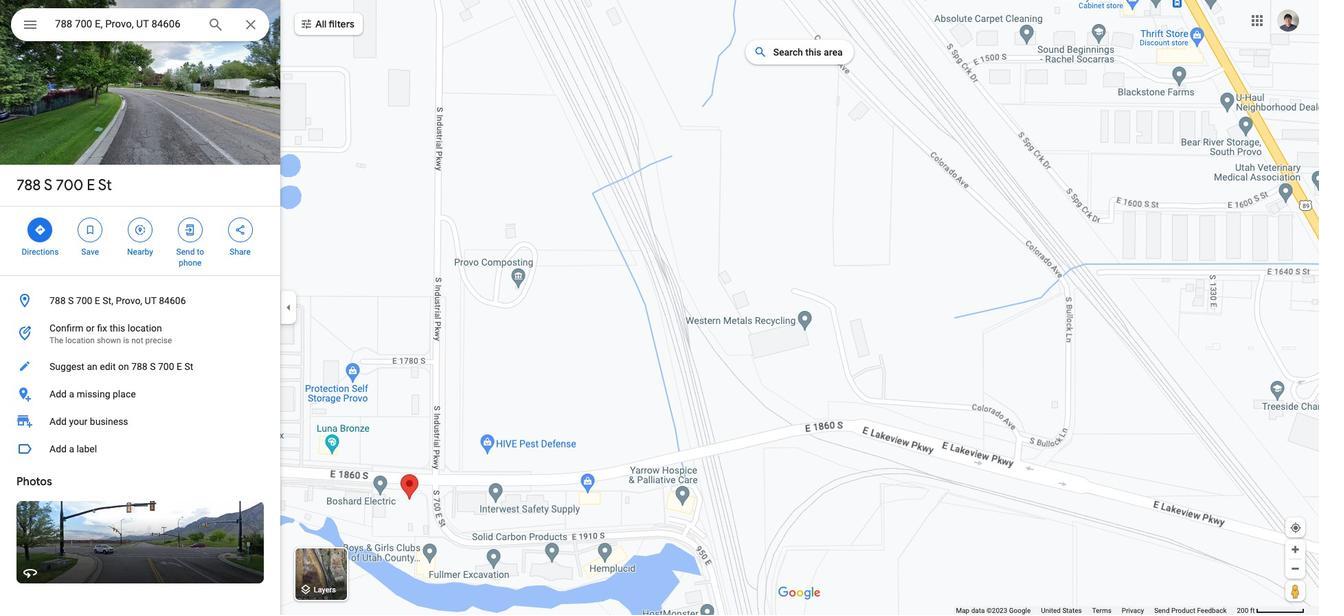 Task type: vqa. For each thing, say whether or not it's contained in the screenshot.


Task type: describe. For each thing, give the bounding box(es) containing it.
a for missing
[[69, 389, 74, 400]]

place
[[113, 389, 136, 400]]

label
[[77, 444, 97, 455]]

add for add a label
[[49, 444, 67, 455]]

700 for st,
[[76, 295, 92, 306]]

actions for 788 s 700 e st region
[[0, 207, 280, 275]]


[[34, 223, 46, 238]]

all filters button
[[295, 9, 363, 39]]

is
[[123, 336, 129, 346]]

none field inside '788 700 e, provo, ut 84606' field
[[55, 16, 196, 32]]


[[184, 223, 196, 238]]

confirm or fix this location the location shown is not precise
[[49, 323, 172, 346]]

google account: nolan park  
(nolan.park@adept.ai) image
[[1277, 9, 1299, 31]]

business
[[90, 416, 128, 427]]

search this area button
[[746, 40, 854, 65]]

layers
[[314, 586, 336, 595]]

not
[[131, 336, 143, 346]]

200 ft
[[1237, 607, 1255, 615]]

united states button
[[1041, 607, 1082, 616]]

2 vertical spatial 700
[[158, 361, 174, 372]]

ft
[[1250, 607, 1255, 615]]

map
[[956, 607, 969, 615]]

map data ©2023 google
[[956, 607, 1031, 615]]

footer inside google maps element
[[956, 607, 1237, 616]]

add your business link
[[0, 408, 280, 436]]

all filters
[[315, 18, 354, 30]]

the
[[49, 336, 63, 346]]

show street view coverage image
[[1285, 581, 1305, 602]]

filters
[[329, 18, 354, 30]]

788 700 E, Provo, UT 84606 field
[[11, 8, 269, 41]]

united
[[1041, 607, 1061, 615]]

on
[[118, 361, 129, 372]]


[[234, 223, 246, 238]]

1 horizontal spatial location
[[128, 323, 162, 334]]

1 vertical spatial location
[[65, 336, 95, 346]]

700 for st
[[56, 176, 83, 195]]

send for send to phone
[[176, 247, 195, 257]]

©2023
[[986, 607, 1007, 615]]

send product feedback button
[[1154, 607, 1227, 616]]

privacy button
[[1122, 607, 1144, 616]]

phone
[[179, 258, 202, 268]]

fix
[[97, 323, 107, 334]]

zoom in image
[[1290, 545, 1300, 555]]

send product feedback
[[1154, 607, 1227, 615]]

share
[[230, 247, 251, 257]]

search this area
[[773, 47, 843, 58]]

save
[[81, 247, 99, 257]]

terms button
[[1092, 607, 1111, 616]]

suggest an edit on 788 s 700 e st
[[49, 361, 193, 372]]

s for 788 s 700 e st
[[44, 176, 52, 195]]

e for st
[[87, 176, 95, 195]]

0 vertical spatial st
[[98, 176, 112, 195]]

suggest
[[49, 361, 84, 372]]

area
[[824, 47, 843, 58]]

add a label
[[49, 444, 97, 455]]

product
[[1171, 607, 1195, 615]]



Task type: locate. For each thing, give the bounding box(es) containing it.
send left product
[[1154, 607, 1170, 615]]

1 vertical spatial st
[[184, 361, 193, 372]]

e for st,
[[95, 295, 100, 306]]

0 vertical spatial a
[[69, 389, 74, 400]]

788 s 700 e st
[[16, 176, 112, 195]]

0 horizontal spatial 788
[[16, 176, 41, 195]]

a for label
[[69, 444, 74, 455]]


[[134, 223, 146, 238]]

add for add a missing place
[[49, 389, 67, 400]]

s down the precise
[[150, 361, 156, 372]]

0 vertical spatial 788
[[16, 176, 41, 195]]

data
[[971, 607, 985, 615]]

nearby
[[127, 247, 153, 257]]

privacy
[[1122, 607, 1144, 615]]

photos
[[16, 475, 52, 489]]

1 vertical spatial s
[[68, 295, 74, 306]]

0 vertical spatial this
[[805, 47, 821, 58]]

2 vertical spatial e
[[177, 361, 182, 372]]

788 right on
[[131, 361, 148, 372]]

0 vertical spatial 700
[[56, 176, 83, 195]]

united states
[[1041, 607, 1082, 615]]

collapse side panel image
[[281, 300, 296, 315]]

1 vertical spatial this
[[110, 323, 125, 334]]

788 for 788 s 700 e st
[[16, 176, 41, 195]]

e
[[87, 176, 95, 195], [95, 295, 100, 306], [177, 361, 182, 372]]

zoom out image
[[1290, 564, 1300, 574]]

200 ft button
[[1237, 607, 1305, 615]]

add left 'label'
[[49, 444, 67, 455]]

add a missing place button
[[0, 381, 280, 408]]

1 horizontal spatial send
[[1154, 607, 1170, 615]]

2 horizontal spatial 788
[[131, 361, 148, 372]]

788 up confirm
[[49, 295, 66, 306]]

send inside "send product feedback" button
[[1154, 607, 1170, 615]]

add a label button
[[0, 436, 280, 463]]

0 horizontal spatial send
[[176, 247, 195, 257]]

2 a from the top
[[69, 444, 74, 455]]

0 vertical spatial e
[[87, 176, 95, 195]]

footer containing map data ©2023 google
[[956, 607, 1237, 616]]

788 for 788 s 700 e st, provo, ut 84606
[[49, 295, 66, 306]]

0 vertical spatial add
[[49, 389, 67, 400]]

missing
[[77, 389, 110, 400]]

788 s 700 e st, provo, ut 84606
[[49, 295, 186, 306]]

a left 'label'
[[69, 444, 74, 455]]

1 vertical spatial a
[[69, 444, 74, 455]]

add down suggest
[[49, 389, 67, 400]]

1 horizontal spatial st
[[184, 361, 193, 372]]

1 vertical spatial send
[[1154, 607, 1170, 615]]

s for 788 s 700 e st, provo, ut 84606
[[68, 295, 74, 306]]

e up 
[[87, 176, 95, 195]]

1 vertical spatial e
[[95, 295, 100, 306]]

all
[[315, 18, 327, 30]]

st,
[[103, 295, 113, 306]]

1 add from the top
[[49, 389, 67, 400]]

0 vertical spatial send
[[176, 247, 195, 257]]

add
[[49, 389, 67, 400], [49, 416, 67, 427], [49, 444, 67, 455]]

s
[[44, 176, 52, 195], [68, 295, 74, 306], [150, 361, 156, 372]]

send
[[176, 247, 195, 257], [1154, 607, 1170, 615]]

s up confirm
[[68, 295, 74, 306]]

states
[[1062, 607, 1082, 615]]

1 vertical spatial 700
[[76, 295, 92, 306]]

e left st, at the top
[[95, 295, 100, 306]]

suggest an edit on 788 s 700 e st button
[[0, 353, 280, 381]]

add left your
[[49, 416, 67, 427]]

st
[[98, 176, 112, 195], [184, 361, 193, 372]]

2 vertical spatial add
[[49, 444, 67, 455]]

location up not
[[128, 323, 162, 334]]

add for add your business
[[49, 416, 67, 427]]

84606
[[159, 295, 186, 306]]

None field
[[55, 16, 196, 32]]

788 s 700 e st, provo, ut 84606 button
[[0, 287, 280, 315]]

add your business
[[49, 416, 128, 427]]

send to phone
[[176, 247, 204, 268]]

0 horizontal spatial s
[[44, 176, 52, 195]]


[[84, 223, 96, 238]]

google
[[1009, 607, 1031, 615]]

ut
[[145, 295, 156, 306]]

this inside confirm or fix this location the location shown is not precise
[[110, 323, 125, 334]]

an
[[87, 361, 97, 372]]

st inside button
[[184, 361, 193, 372]]

a
[[69, 389, 74, 400], [69, 444, 74, 455]]

2 vertical spatial 788
[[131, 361, 148, 372]]

this left area
[[805, 47, 821, 58]]

directions
[[22, 247, 59, 257]]

to
[[197, 247, 204, 257]]

location down or
[[65, 336, 95, 346]]

this
[[805, 47, 821, 58], [110, 323, 125, 334]]

add a missing place
[[49, 389, 136, 400]]

provo,
[[116, 295, 142, 306]]

1 vertical spatial 788
[[49, 295, 66, 306]]

1 horizontal spatial 788
[[49, 295, 66, 306]]

show your location image
[[1289, 522, 1302, 534]]

2 vertical spatial s
[[150, 361, 156, 372]]

788 s 700 e st main content
[[0, 0, 280, 616]]

1 vertical spatial add
[[49, 416, 67, 427]]

788
[[16, 176, 41, 195], [49, 295, 66, 306], [131, 361, 148, 372]]

 button
[[11, 8, 49, 44]]

a left missing
[[69, 389, 74, 400]]

700
[[56, 176, 83, 195], [76, 295, 92, 306], [158, 361, 174, 372]]

precise
[[145, 336, 172, 346]]

this inside button
[[805, 47, 821, 58]]

or
[[86, 323, 95, 334]]

2 horizontal spatial s
[[150, 361, 156, 372]]

s up 
[[44, 176, 52, 195]]

200
[[1237, 607, 1248, 615]]

terms
[[1092, 607, 1111, 615]]

google maps element
[[0, 0, 1319, 616]]

send inside send to phone
[[176, 247, 195, 257]]

1 a from the top
[[69, 389, 74, 400]]

st up actions for 788 s 700 e st region
[[98, 176, 112, 195]]

0 horizontal spatial this
[[110, 323, 125, 334]]

1 horizontal spatial this
[[805, 47, 821, 58]]

1 horizontal spatial s
[[68, 295, 74, 306]]

send for send product feedback
[[1154, 607, 1170, 615]]

search
[[773, 47, 803, 58]]

your
[[69, 416, 87, 427]]

feedback
[[1197, 607, 1227, 615]]

this up shown
[[110, 323, 125, 334]]

 search field
[[11, 8, 269, 44]]

send up 'phone'
[[176, 247, 195, 257]]

2 add from the top
[[49, 416, 67, 427]]

0 horizontal spatial st
[[98, 176, 112, 195]]

788 up 
[[16, 176, 41, 195]]

confirm
[[49, 323, 84, 334]]

e up add a missing place button on the left of page
[[177, 361, 182, 372]]

0 vertical spatial location
[[128, 323, 162, 334]]

shown
[[97, 336, 121, 346]]

location
[[128, 323, 162, 334], [65, 336, 95, 346]]

edit
[[100, 361, 116, 372]]

0 vertical spatial s
[[44, 176, 52, 195]]

0 horizontal spatial location
[[65, 336, 95, 346]]

footer
[[956, 607, 1237, 616]]

st up add a missing place button on the left of page
[[184, 361, 193, 372]]


[[22, 15, 38, 34]]

3 add from the top
[[49, 444, 67, 455]]



